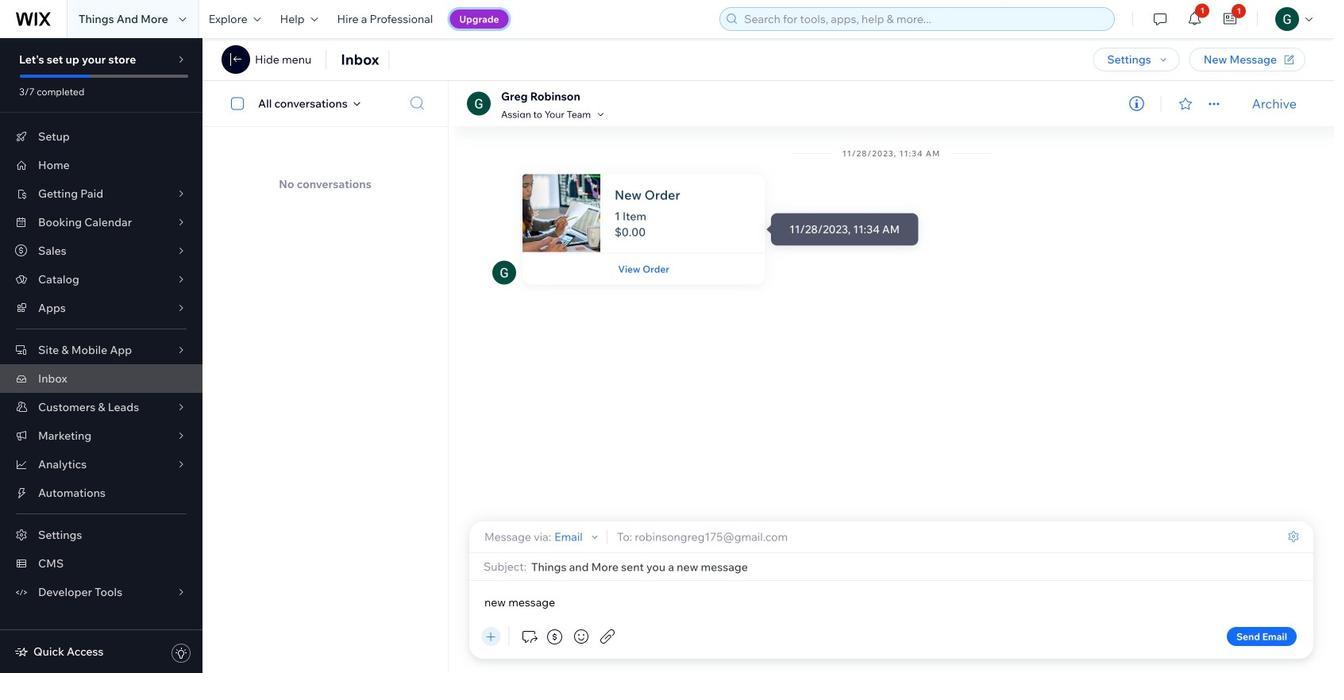Task type: vqa. For each thing, say whether or not it's contained in the screenshot.
Th
no



Task type: describe. For each thing, give the bounding box(es) containing it.
emojis image
[[572, 628, 591, 647]]

0 vertical spatial greg robinson image
[[467, 92, 491, 116]]

greg robinson image inside chat messages log
[[493, 261, 516, 285]]

chat messages log
[[449, 126, 1335, 522]]

Search for tools, apps, help & more... field
[[740, 8, 1110, 30]]

files image
[[598, 628, 617, 647]]



Task type: locate. For each thing, give the bounding box(es) containing it.
1 vertical spatial greg robinson image
[[493, 261, 516, 285]]

0 horizontal spatial greg robinson image
[[467, 92, 491, 116]]

saved replies image
[[520, 628, 539, 647]]

Type your message. Hit enter to submit. text field
[[482, 594, 1301, 612]]

None field
[[532, 560, 1301, 574]]

None checkbox
[[222, 94, 258, 113]]

sidebar element
[[0, 38, 203, 674]]

1 horizontal spatial greg robinson image
[[493, 261, 516, 285]]

greg robinson image
[[467, 92, 491, 116], [493, 261, 516, 285]]



